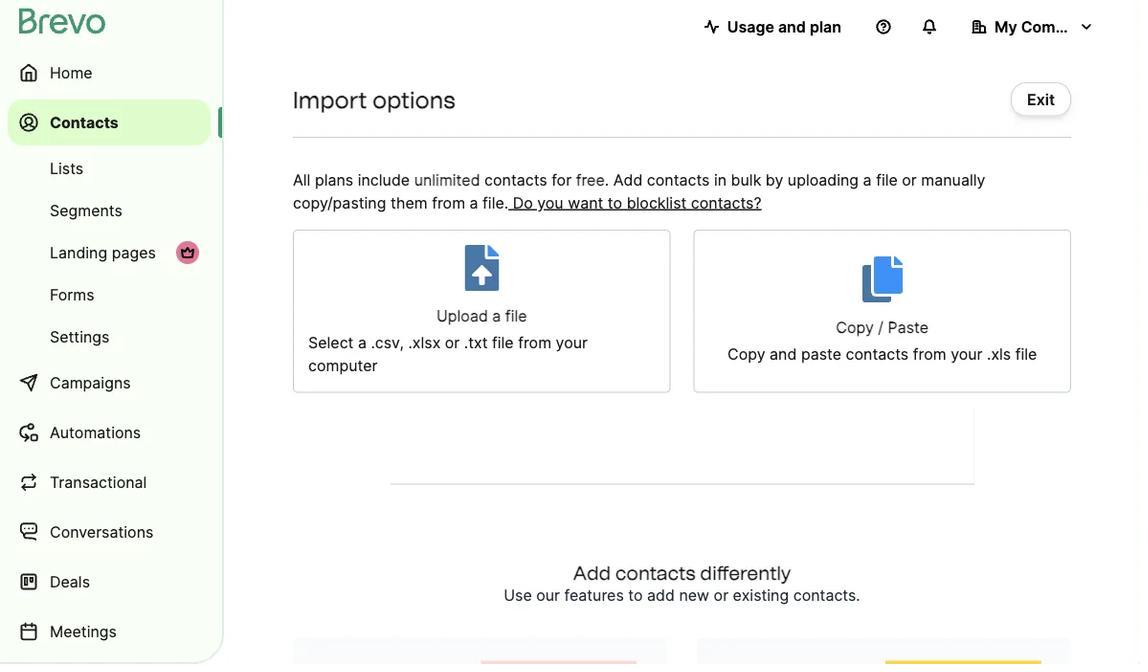 Task type: vqa. For each thing, say whether or not it's contained in the screenshot.
options
yes



Task type: locate. For each thing, give the bounding box(es) containing it.
file right uploading
[[876, 170, 898, 189]]

from down all plans include unlimited contacts for free
[[432, 193, 465, 212]]

and left plan
[[778, 17, 806, 36]]

contacts up 'add'
[[615, 562, 696, 585]]

forms link
[[8, 276, 211, 314]]

from
[[432, 193, 465, 212], [518, 334, 552, 352], [913, 345, 947, 364]]

pages
[[112, 243, 156, 262]]

usage and plan button
[[689, 8, 857, 46]]

usage
[[727, 17, 775, 36]]

deals link
[[8, 559, 211, 605]]

2 horizontal spatial or
[[902, 170, 917, 189]]

to
[[608, 193, 622, 212], [628, 586, 643, 605]]

select
[[308, 334, 354, 352]]

or inside . add contacts in bulk by uploading a file or manually copy/pasting them from a file.
[[902, 170, 917, 189]]

1 horizontal spatial to
[[628, 586, 643, 605]]

free
[[576, 170, 605, 189]]

a
[[863, 170, 872, 189], [470, 193, 478, 212], [492, 307, 501, 326], [358, 334, 367, 352]]

want
[[568, 193, 604, 212]]

from right the .txt
[[518, 334, 552, 352]]

contacts down the /
[[846, 345, 909, 364]]

1 horizontal spatial or
[[714, 586, 729, 605]]

add up features
[[573, 562, 611, 585]]

my
[[995, 17, 1018, 36]]

add inside . add contacts in bulk by uploading a file or manually copy/pasting them from a file.
[[613, 170, 643, 189]]

segments link
[[8, 191, 211, 230]]

contacts
[[485, 170, 547, 189], [647, 170, 710, 189], [846, 345, 909, 364], [615, 562, 696, 585]]

file right the upload
[[505, 307, 527, 326]]

or left manually
[[902, 170, 917, 189]]

home link
[[8, 50, 211, 96]]

.csv,
[[371, 334, 404, 352]]

1 horizontal spatial your
[[951, 345, 983, 364]]

usage and plan
[[727, 17, 842, 36]]

from inside copy / paste copy and paste contacts from your .xls file
[[913, 345, 947, 364]]

0 vertical spatial to
[[608, 193, 622, 212]]

new
[[679, 586, 710, 605]]

import
[[293, 86, 367, 113]]

uploading
[[788, 170, 859, 189]]

home
[[50, 63, 93, 82]]

to inside add contacts differently use our features to add new or existing contacts.
[[628, 586, 643, 605]]

and inside copy / paste copy and paste contacts from your .xls file
[[770, 345, 797, 364]]

1 vertical spatial copy
[[728, 345, 766, 364]]

1 horizontal spatial from
[[518, 334, 552, 352]]

lists link
[[8, 149, 211, 188]]

2 vertical spatial or
[[714, 586, 729, 605]]

and left paste
[[770, 345, 797, 364]]

0 vertical spatial and
[[778, 17, 806, 36]]

0 vertical spatial or
[[902, 170, 917, 189]]

or for contacts
[[714, 586, 729, 605]]

1 vertical spatial add
[[573, 562, 611, 585]]

include
[[358, 170, 410, 189]]

contacts inside . add contacts in bulk by uploading a file or manually copy/pasting them from a file.
[[647, 170, 710, 189]]

or for add
[[902, 170, 917, 189]]

0 horizontal spatial from
[[432, 193, 465, 212]]

to left 'add'
[[628, 586, 643, 605]]

meetings link
[[8, 609, 211, 655]]

1 horizontal spatial add
[[613, 170, 643, 189]]

and
[[778, 17, 806, 36], [770, 345, 797, 364]]

settings link
[[8, 318, 211, 356]]

contacts link
[[8, 100, 211, 146]]

deals
[[50, 573, 90, 591]]

or inside add contacts differently use our features to add new or existing contacts.
[[714, 586, 729, 605]]

a right the upload
[[492, 307, 501, 326]]

automations
[[50, 423, 141, 442]]

file
[[876, 170, 898, 189], [505, 307, 527, 326], [492, 334, 514, 352], [1016, 345, 1037, 364]]

computer
[[308, 357, 378, 375]]

transactional
[[50, 473, 147, 492]]

or right new
[[714, 586, 729, 605]]

file.
[[483, 193, 509, 212]]

.txt
[[464, 334, 488, 352]]

your
[[556, 334, 588, 352], [951, 345, 983, 364]]

or left the .txt
[[445, 334, 460, 352]]

settings
[[50, 327, 110, 346]]

copy left paste
[[728, 345, 766, 364]]

0 horizontal spatial or
[[445, 334, 460, 352]]

2 horizontal spatial from
[[913, 345, 947, 364]]

0 horizontal spatial add
[[573, 562, 611, 585]]

or
[[902, 170, 917, 189], [445, 334, 460, 352], [714, 586, 729, 605]]

differently
[[700, 562, 791, 585]]

do
[[513, 193, 533, 212]]

landing pages link
[[8, 234, 211, 272]]

copy/pasting
[[293, 193, 386, 212]]

1 vertical spatial to
[[628, 586, 643, 605]]

options
[[372, 86, 455, 113]]

.xlsx
[[408, 334, 441, 352]]

1 vertical spatial and
[[770, 345, 797, 364]]

0 horizontal spatial your
[[556, 334, 588, 352]]

. add contacts in bulk by uploading a file or manually copy/pasting them from a file.
[[293, 170, 986, 212]]

copy
[[836, 318, 874, 337], [728, 345, 766, 364]]

segments
[[50, 201, 122, 220]]

unlimited
[[414, 170, 480, 189]]

0 vertical spatial add
[[613, 170, 643, 189]]

from inside upload a file select a .csv, .xlsx or .txt file from your computer
[[518, 334, 552, 352]]

1 vertical spatial or
[[445, 334, 460, 352]]

copy left the /
[[836, 318, 874, 337]]

1 horizontal spatial copy
[[836, 318, 874, 337]]

in
[[714, 170, 727, 189]]

add right .
[[613, 170, 643, 189]]

to down .
[[608, 193, 622, 212]]

upload
[[437, 307, 488, 326]]

from down paste
[[913, 345, 947, 364]]

import options
[[293, 86, 455, 113]]

left___rvooi image
[[180, 245, 195, 260]]

add
[[613, 170, 643, 189], [573, 562, 611, 585]]

0 vertical spatial copy
[[836, 318, 874, 337]]

contacts up blocklist
[[647, 170, 710, 189]]

transactional link
[[8, 460, 211, 506]]

file right .xls
[[1016, 345, 1037, 364]]

by
[[766, 170, 784, 189]]



Task type: describe. For each thing, give the bounding box(es) containing it.
my company button
[[957, 8, 1110, 46]]

you
[[537, 193, 564, 212]]

contacts
[[50, 113, 119, 132]]

file inside . add contacts in bulk by uploading a file or manually copy/pasting them from a file.
[[876, 170, 898, 189]]

all
[[293, 170, 311, 189]]

for
[[552, 170, 572, 189]]

blocklist
[[627, 193, 687, 212]]

.
[[605, 170, 609, 189]]

plans
[[315, 170, 354, 189]]

0 horizontal spatial to
[[608, 193, 622, 212]]

conversations
[[50, 523, 154, 541]]

from inside . add contacts in bulk by uploading a file or manually copy/pasting them from a file.
[[432, 193, 465, 212]]

add
[[647, 586, 675, 605]]

contacts up do
[[485, 170, 547, 189]]

use
[[504, 586, 532, 605]]

do you want to blocklist contacts?
[[513, 193, 762, 212]]

landing
[[50, 243, 107, 262]]

your inside upload a file select a .csv, .xlsx or .txt file from your computer
[[556, 334, 588, 352]]

company
[[1021, 17, 1092, 36]]

.xls
[[987, 345, 1011, 364]]

bulk
[[731, 170, 762, 189]]

copy / paste copy and paste contacts from your .xls file
[[728, 318, 1037, 364]]

a left .csv,
[[358, 334, 367, 352]]

exit link
[[1011, 82, 1071, 116]]

campaigns
[[50, 373, 131, 392]]

contacts inside copy / paste copy and paste contacts from your .xls file
[[846, 345, 909, 364]]

a left file.
[[470, 193, 478, 212]]

a right uploading
[[863, 170, 872, 189]]

landing pages
[[50, 243, 156, 262]]

paste
[[888, 318, 929, 337]]

contacts?
[[691, 193, 762, 212]]

/
[[878, 318, 884, 337]]

lists
[[50, 159, 83, 178]]

contacts inside add contacts differently use our features to add new or existing contacts.
[[615, 562, 696, 585]]

and inside button
[[778, 17, 806, 36]]

or inside upload a file select a .csv, .xlsx or .txt file from your computer
[[445, 334, 460, 352]]

exit
[[1027, 90, 1055, 109]]

file right the .txt
[[492, 334, 514, 352]]

add inside add contacts differently use our features to add new or existing contacts.
[[573, 562, 611, 585]]

0 horizontal spatial copy
[[728, 345, 766, 364]]

automations link
[[8, 410, 211, 456]]

upload a file select a .csv, .xlsx or .txt file from your computer
[[308, 307, 588, 375]]

campaigns link
[[8, 360, 211, 406]]

paste
[[801, 345, 842, 364]]

features
[[564, 586, 624, 605]]

add contacts differently use our features to add new or existing contacts.
[[504, 562, 861, 605]]

them
[[391, 193, 428, 212]]

existing
[[733, 586, 789, 605]]

contacts.
[[793, 586, 861, 605]]

forms
[[50, 285, 94, 304]]

my company
[[995, 17, 1092, 36]]

plan
[[810, 17, 842, 36]]

conversations link
[[8, 509, 211, 555]]

your inside copy / paste copy and paste contacts from your .xls file
[[951, 345, 983, 364]]

all plans include unlimited contacts for free
[[293, 170, 605, 189]]

our
[[536, 586, 560, 605]]

meetings
[[50, 622, 117, 641]]

manually
[[921, 170, 986, 189]]

file inside copy / paste copy and paste contacts from your .xls file
[[1016, 345, 1037, 364]]



